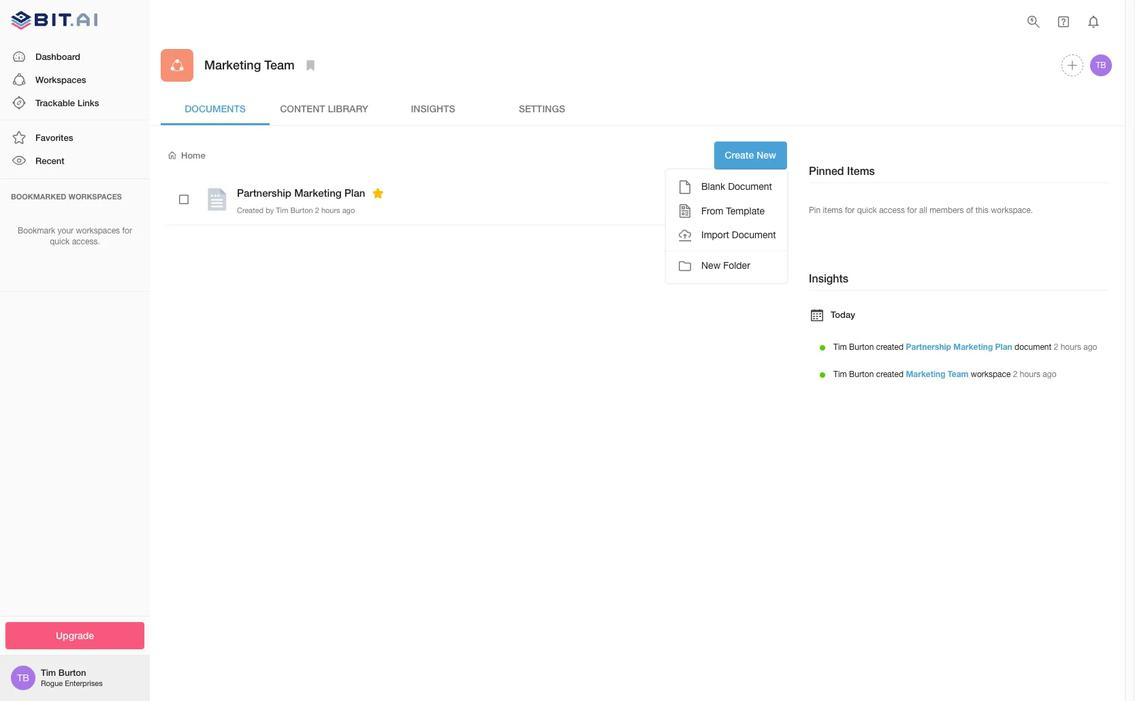Task type: describe. For each thing, give the bounding box(es) containing it.
home link
[[166, 149, 205, 162]]

tim for enterprises
[[41, 668, 56, 678]]

0 horizontal spatial tb
[[17, 673, 29, 684]]

bookmarked workspaces
[[11, 192, 122, 201]]

0 horizontal spatial team
[[264, 57, 295, 72]]

tim burton rogue enterprises
[[41, 668, 103, 688]]

trackable links button
[[0, 91, 150, 115]]

links
[[77, 97, 99, 108]]

created by tim burton 2 hours ago
[[237, 206, 355, 214]]

home
[[181, 150, 205, 161]]

tim burton created marketing team workspace 2 hours ago
[[834, 369, 1057, 380]]

tb button
[[1088, 52, 1114, 78]]

tim for marketing
[[834, 370, 847, 380]]

blank
[[701, 181, 725, 192]]

0 horizontal spatial partnership
[[237, 187, 291, 199]]

workspace.
[[991, 206, 1033, 215]]

bookmark your workspaces for quick access.
[[18, 226, 132, 247]]

created for marketing
[[876, 370, 904, 380]]

tb inside button
[[1096, 61, 1106, 70]]

hours inside tim burton created marketing team workspace 2 hours ago
[[1020, 370, 1041, 380]]

recent button
[[0, 149, 150, 173]]

0 vertical spatial plan
[[344, 187, 365, 199]]

dashboard button
[[0, 45, 150, 68]]

all
[[919, 206, 927, 215]]

of
[[966, 206, 973, 215]]

create new button
[[714, 142, 787, 169]]

quick inside bookmark your workspaces for quick access.
[[50, 237, 70, 247]]

today
[[831, 309, 855, 320]]

1 vertical spatial partnership
[[906, 342, 951, 352]]

trackable
[[35, 97, 75, 108]]

enterprises
[[65, 680, 103, 688]]

created
[[237, 206, 264, 214]]

access
[[879, 206, 905, 215]]

import document
[[701, 230, 776, 241]]

upgrade button
[[5, 622, 144, 650]]

0 vertical spatial quick
[[857, 206, 877, 215]]

items
[[847, 164, 875, 177]]

new folder
[[701, 260, 750, 271]]

template
[[726, 205, 765, 216]]

workspaces
[[68, 192, 122, 201]]

your
[[58, 226, 74, 235]]

burton for partnership
[[849, 343, 874, 352]]

workspaces
[[76, 226, 120, 235]]

marketing team
[[204, 57, 295, 72]]

tim burton created partnership marketing plan document 2 hours ago
[[834, 342, 1097, 352]]

content library link
[[270, 93, 379, 125]]

pinned items
[[809, 164, 875, 177]]

settings link
[[488, 93, 597, 125]]

hours inside tim burton created partnership marketing plan document 2 hours ago
[[1061, 343, 1081, 352]]

bookmarked
[[11, 192, 66, 201]]

marketing up created by tim burton 2 hours ago
[[294, 187, 342, 199]]

from
[[701, 205, 724, 216]]

favorites
[[35, 132, 73, 143]]

workspace
[[971, 370, 1011, 380]]

insights link
[[379, 93, 488, 125]]

new folder button
[[666, 254, 787, 278]]

this
[[976, 206, 989, 215]]

from template button
[[666, 199, 787, 223]]

trackable links
[[35, 97, 99, 108]]

remove favorite image
[[370, 185, 386, 201]]

1 vertical spatial plan
[[995, 342, 1012, 352]]

created for partnership
[[876, 343, 904, 352]]

marketing team link
[[906, 369, 969, 380]]

rogue
[[41, 680, 63, 688]]

blank document
[[701, 181, 772, 192]]



Task type: vqa. For each thing, say whether or not it's contained in the screenshot.
for within the Bookmark your workspaces for quick access.
yes



Task type: locate. For each thing, give the bounding box(es) containing it.
library
[[328, 103, 368, 114]]

favorites button
[[0, 126, 150, 149]]

1 horizontal spatial plan
[[995, 342, 1012, 352]]

for right "workspaces"
[[122, 226, 132, 235]]

by
[[266, 206, 274, 214]]

document
[[1015, 343, 1052, 352]]

2 inside tim burton created marketing team workspace 2 hours ago
[[1013, 370, 1018, 380]]

bookmark
[[18, 226, 55, 235]]

hours down document
[[1020, 370, 1041, 380]]

1 horizontal spatial tb
[[1096, 61, 1106, 70]]

bookmark image
[[302, 57, 319, 74]]

team left bookmark icon on the left top of page
[[264, 57, 295, 72]]

burton for enterprises
[[58, 668, 86, 678]]

content
[[280, 103, 325, 114]]

settings
[[519, 103, 565, 114]]

2 horizontal spatial for
[[907, 206, 917, 215]]

0 vertical spatial partnership
[[237, 187, 291, 199]]

2 created from the top
[[876, 370, 904, 380]]

2 vertical spatial ago
[[1043, 370, 1057, 380]]

burton inside tim burton created partnership marketing plan document 2 hours ago
[[849, 343, 874, 352]]

upgrade
[[56, 630, 94, 641]]

document for import document
[[732, 230, 776, 241]]

0 horizontal spatial insights
[[411, 103, 455, 114]]

hours down partnership marketing plan
[[321, 206, 340, 214]]

partnership
[[237, 187, 291, 199], [906, 342, 951, 352]]

burton inside tim burton created marketing team workspace 2 hours ago
[[849, 370, 874, 380]]

2 right workspace
[[1013, 370, 1018, 380]]

0 vertical spatial insights
[[411, 103, 455, 114]]

new left folder
[[701, 260, 721, 271]]

1 vertical spatial team
[[948, 369, 969, 380]]

1 vertical spatial tb
[[17, 673, 29, 684]]

2 horizontal spatial hours
[[1061, 343, 1081, 352]]

marketing up documents
[[204, 57, 261, 72]]

0 horizontal spatial quick
[[50, 237, 70, 247]]

2 horizontal spatial 2
[[1054, 343, 1058, 352]]

insights inside tab list
[[411, 103, 455, 114]]

partnership marketing plan
[[237, 187, 365, 199]]

0 vertical spatial new
[[757, 149, 776, 161]]

0 vertical spatial team
[[264, 57, 295, 72]]

tim
[[276, 206, 288, 214], [834, 343, 847, 352], [834, 370, 847, 380], [41, 668, 56, 678]]

created up tim burton created marketing team workspace 2 hours ago
[[876, 343, 904, 352]]

burton for marketing
[[849, 370, 874, 380]]

for
[[845, 206, 855, 215], [907, 206, 917, 215], [122, 226, 132, 235]]

marketing
[[204, 57, 261, 72], [294, 187, 342, 199], [954, 342, 993, 352], [906, 369, 946, 380]]

0 horizontal spatial for
[[122, 226, 132, 235]]

1 vertical spatial ago
[[1084, 343, 1097, 352]]

import
[[701, 230, 729, 241]]

1 horizontal spatial team
[[948, 369, 969, 380]]

content library
[[280, 103, 368, 114]]

2 down partnership marketing plan
[[315, 206, 319, 214]]

tab list containing documents
[[161, 93, 1114, 125]]

burton inside tim burton rogue enterprises
[[58, 668, 86, 678]]

0 vertical spatial hours
[[321, 206, 340, 214]]

1 horizontal spatial 2
[[1013, 370, 1018, 380]]

2
[[315, 206, 319, 214], [1054, 343, 1058, 352], [1013, 370, 1018, 380]]

team down partnership marketing plan link
[[948, 369, 969, 380]]

workspaces button
[[0, 68, 150, 91]]

document up template
[[728, 181, 772, 192]]

documents
[[185, 103, 246, 114]]

items
[[823, 206, 843, 215]]

2 inside tim burton created partnership marketing plan document 2 hours ago
[[1054, 343, 1058, 352]]

0 horizontal spatial hours
[[321, 206, 340, 214]]

ago
[[342, 206, 355, 214], [1084, 343, 1097, 352], [1043, 370, 1057, 380]]

1 horizontal spatial ago
[[1043, 370, 1057, 380]]

team
[[264, 57, 295, 72], [948, 369, 969, 380]]

tim inside tim burton created partnership marketing plan document 2 hours ago
[[834, 343, 847, 352]]

1 vertical spatial quick
[[50, 237, 70, 247]]

marketing up workspace
[[954, 342, 993, 352]]

document for blank document
[[728, 181, 772, 192]]

1 horizontal spatial new
[[757, 149, 776, 161]]

1 vertical spatial hours
[[1061, 343, 1081, 352]]

0 horizontal spatial 2
[[315, 206, 319, 214]]

tab list
[[161, 93, 1114, 125]]

pin items for quick access for all members of this workspace.
[[809, 206, 1033, 215]]

partnership up marketing team link in the right of the page
[[906, 342, 951, 352]]

partnership marketing plan link
[[906, 342, 1012, 352]]

1 horizontal spatial quick
[[857, 206, 877, 215]]

created left marketing team link in the right of the page
[[876, 370, 904, 380]]

from template
[[701, 205, 765, 216]]

1 vertical spatial document
[[732, 230, 776, 241]]

for inside bookmark your workspaces for quick access.
[[122, 226, 132, 235]]

insights
[[411, 103, 455, 114], [809, 272, 849, 285]]

plan
[[344, 187, 365, 199], [995, 342, 1012, 352]]

0 horizontal spatial plan
[[344, 187, 365, 199]]

0 vertical spatial document
[[728, 181, 772, 192]]

recent
[[35, 155, 64, 166]]

quick left access
[[857, 206, 877, 215]]

tim inside tim burton rogue enterprises
[[41, 668, 56, 678]]

import document button
[[666, 223, 787, 248]]

1 vertical spatial 2
[[1054, 343, 1058, 352]]

tim for partnership
[[834, 343, 847, 352]]

1 vertical spatial created
[[876, 370, 904, 380]]

1 horizontal spatial insights
[[809, 272, 849, 285]]

1 horizontal spatial partnership
[[906, 342, 951, 352]]

0 horizontal spatial new
[[701, 260, 721, 271]]

for left 'all'
[[907, 206, 917, 215]]

access.
[[72, 237, 100, 247]]

burton
[[290, 206, 313, 214], [849, 343, 874, 352], [849, 370, 874, 380], [58, 668, 86, 678]]

new
[[757, 149, 776, 161], [701, 260, 721, 271]]

document
[[728, 181, 772, 192], [732, 230, 776, 241]]

ago inside tim burton created marketing team workspace 2 hours ago
[[1043, 370, 1057, 380]]

marketing down partnership marketing plan link
[[906, 369, 946, 380]]

for right items
[[845, 206, 855, 215]]

document inside button
[[732, 230, 776, 241]]

new right create
[[757, 149, 776, 161]]

tb
[[1096, 61, 1106, 70], [17, 673, 29, 684]]

plan left document
[[995, 342, 1012, 352]]

1 created from the top
[[876, 343, 904, 352]]

0 horizontal spatial ago
[[342, 206, 355, 214]]

ago right document
[[1084, 343, 1097, 352]]

created inside tim burton created partnership marketing plan document 2 hours ago
[[876, 343, 904, 352]]

quick
[[857, 206, 877, 215], [50, 237, 70, 247]]

partnership up "by"
[[237, 187, 291, 199]]

0 vertical spatial 2
[[315, 206, 319, 214]]

document inside "button"
[[728, 181, 772, 192]]

1 vertical spatial insights
[[809, 272, 849, 285]]

2 right document
[[1054, 343, 1058, 352]]

dashboard
[[35, 51, 80, 62]]

2 horizontal spatial ago
[[1084, 343, 1097, 352]]

1 horizontal spatial for
[[845, 206, 855, 215]]

tim inside tim burton created marketing team workspace 2 hours ago
[[834, 370, 847, 380]]

folder
[[723, 260, 750, 271]]

new inside new folder "button"
[[701, 260, 721, 271]]

blank document button
[[666, 175, 787, 199]]

0 vertical spatial ago
[[342, 206, 355, 214]]

hours right document
[[1061, 343, 1081, 352]]

0 vertical spatial created
[[876, 343, 904, 352]]

1 vertical spatial new
[[701, 260, 721, 271]]

0 vertical spatial tb
[[1096, 61, 1106, 70]]

new inside create new button
[[757, 149, 776, 161]]

ago inside tim burton created partnership marketing plan document 2 hours ago
[[1084, 343, 1097, 352]]

create new
[[725, 149, 776, 161]]

created inside tim burton created marketing team workspace 2 hours ago
[[876, 370, 904, 380]]

2 vertical spatial 2
[[1013, 370, 1018, 380]]

pin
[[809, 206, 821, 215]]

workspaces
[[35, 74, 86, 85]]

2 vertical spatial hours
[[1020, 370, 1041, 380]]

ago down document
[[1043, 370, 1057, 380]]

plan left the remove favorite image on the top of page
[[344, 187, 365, 199]]

created
[[876, 343, 904, 352], [876, 370, 904, 380]]

members
[[930, 206, 964, 215]]

1 horizontal spatial hours
[[1020, 370, 1041, 380]]

document down template
[[732, 230, 776, 241]]

quick down your
[[50, 237, 70, 247]]

pinned
[[809, 164, 844, 177]]

create
[[725, 149, 754, 161]]

ago down partnership marketing plan
[[342, 206, 355, 214]]

hours
[[321, 206, 340, 214], [1061, 343, 1081, 352], [1020, 370, 1041, 380]]

documents link
[[161, 93, 270, 125]]



